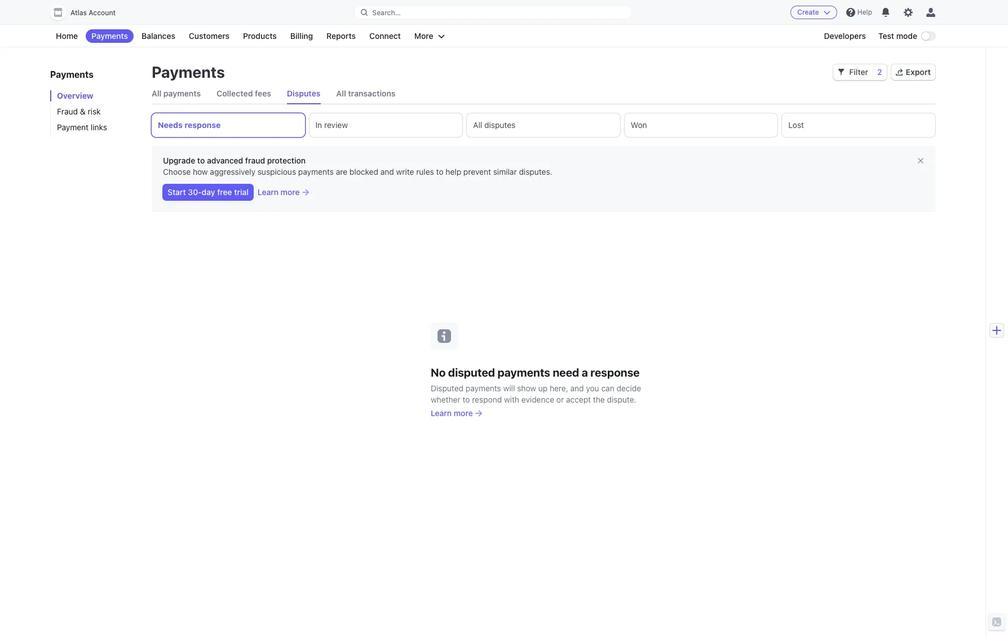 Task type: locate. For each thing, give the bounding box(es) containing it.
1 vertical spatial learn more
[[431, 408, 473, 418]]

learn more down the whether
[[431, 408, 473, 418]]

2
[[878, 67, 883, 77]]

response
[[185, 120, 221, 130], [591, 366, 640, 379]]

payments left are
[[298, 167, 334, 177]]

to inside disputed payments will show up here, and you can decide whether to respond with evidence or accept the dispute.
[[463, 395, 470, 404]]

choose
[[163, 167, 191, 177]]

and up the accept
[[571, 383, 584, 393]]

need
[[553, 366, 580, 379]]

disputes
[[485, 120, 516, 130]]

payment links link
[[50, 122, 141, 133]]

review
[[324, 120, 348, 130]]

response right the needs
[[185, 120, 221, 130]]

filter
[[850, 67, 869, 77]]

1 tab list from the top
[[152, 84, 936, 104]]

developers
[[825, 31, 867, 41]]

tab list containing all payments
[[152, 84, 936, 104]]

export
[[907, 67, 932, 77]]

0 horizontal spatial all
[[152, 89, 162, 98]]

start 30-day free trial button
[[163, 185, 253, 200]]

more
[[281, 187, 300, 197], [454, 408, 473, 418]]

similar
[[494, 167, 517, 177]]

balances link
[[136, 29, 181, 43]]

day
[[202, 187, 215, 197]]

needs response button
[[152, 113, 305, 137]]

0 vertical spatial to
[[197, 156, 205, 165]]

how
[[193, 167, 208, 177]]

30-
[[188, 187, 202, 197]]

to right the whether
[[463, 395, 470, 404]]

tab list up disputes.
[[152, 113, 936, 137]]

payments up needs response at the top
[[164, 89, 201, 98]]

show
[[518, 383, 537, 393]]

disputes.
[[519, 167, 553, 177]]

transactions
[[348, 89, 396, 98]]

2 horizontal spatial to
[[463, 395, 470, 404]]

fraud
[[245, 156, 265, 165]]

blocked
[[350, 167, 379, 177]]

more down suspicious
[[281, 187, 300, 197]]

here,
[[550, 383, 569, 393]]

1 vertical spatial to
[[437, 167, 444, 177]]

free
[[217, 187, 232, 197]]

and left write
[[381, 167, 394, 177]]

fraud
[[57, 107, 78, 116]]

all up the needs
[[152, 89, 162, 98]]

learn down suspicious
[[258, 187, 279, 197]]

atlas
[[71, 8, 87, 17]]

accept
[[567, 395, 591, 404]]

0 vertical spatial more
[[281, 187, 300, 197]]

0 vertical spatial learn
[[258, 187, 279, 197]]

needs
[[158, 120, 183, 130]]

risk
[[88, 107, 101, 116]]

0 vertical spatial and
[[381, 167, 394, 177]]

payments
[[164, 89, 201, 98], [298, 167, 334, 177], [498, 366, 551, 379], [466, 383, 502, 393]]

test mode
[[879, 31, 918, 41]]

upgrade
[[163, 156, 195, 165]]

1 horizontal spatial all
[[337, 89, 346, 98]]

2 tab list from the top
[[152, 113, 936, 137]]

1 vertical spatial more
[[454, 408, 473, 418]]

learn more link
[[258, 187, 309, 198], [431, 408, 657, 419]]

payments inside all payments link
[[164, 89, 201, 98]]

response inside button
[[185, 120, 221, 130]]

tab list up all disputes button
[[152, 84, 936, 104]]

all for all transactions
[[337, 89, 346, 98]]

0 horizontal spatial learn more link
[[258, 187, 309, 198]]

response up can
[[591, 366, 640, 379]]

learn more for no disputed payments need a response
[[431, 408, 473, 418]]

learn more down suspicious
[[258, 187, 300, 197]]

won button
[[625, 113, 778, 137]]

0 horizontal spatial learn more
[[258, 187, 300, 197]]

1 vertical spatial learn more link
[[431, 408, 657, 419]]

start 30-day free trial
[[168, 187, 249, 197]]

0 horizontal spatial more
[[281, 187, 300, 197]]

and
[[381, 167, 394, 177], [571, 383, 584, 393]]

1 horizontal spatial and
[[571, 383, 584, 393]]

connect link
[[364, 29, 407, 43]]

you
[[586, 383, 600, 393]]

learn more link down suspicious
[[258, 187, 309, 198]]

protection
[[267, 156, 306, 165]]

learn
[[258, 187, 279, 197], [431, 408, 452, 418]]

all inside button
[[474, 120, 483, 130]]

disputed
[[431, 383, 464, 393]]

1 horizontal spatial learn more
[[431, 408, 473, 418]]

2 vertical spatial to
[[463, 395, 470, 404]]

learn for no disputed payments need a response
[[431, 408, 452, 418]]

all left transactions
[[337, 89, 346, 98]]

lost
[[789, 120, 805, 130]]

create button
[[791, 6, 838, 19]]

billing
[[290, 31, 313, 41]]

help
[[858, 8, 873, 16]]

connect
[[370, 31, 401, 41]]

decide
[[617, 383, 642, 393]]

start
[[168, 187, 186, 197]]

aggressively
[[210, 167, 256, 177]]

2 horizontal spatial all
[[474, 120, 483, 130]]

1 horizontal spatial to
[[437, 167, 444, 177]]

1 horizontal spatial more
[[454, 408, 473, 418]]

write
[[396, 167, 414, 177]]

0 horizontal spatial to
[[197, 156, 205, 165]]

notifications image
[[882, 8, 891, 17]]

tab list
[[152, 84, 936, 104], [152, 113, 936, 137]]

home
[[56, 31, 78, 41]]

all payments link
[[152, 84, 201, 104]]

0 vertical spatial learn more
[[258, 187, 300, 197]]

test
[[879, 31, 895, 41]]

needs response
[[158, 120, 221, 130]]

suspicious
[[258, 167, 296, 177]]

1 vertical spatial learn
[[431, 408, 452, 418]]

learn down the whether
[[431, 408, 452, 418]]

a
[[582, 366, 588, 379]]

1 vertical spatial and
[[571, 383, 584, 393]]

1 horizontal spatial learn more link
[[431, 408, 657, 419]]

in review
[[316, 120, 348, 130]]

reports
[[327, 31, 356, 41]]

more down the whether
[[454, 408, 473, 418]]

learn more link down evidence
[[431, 408, 657, 419]]

0 horizontal spatial learn
[[258, 187, 279, 197]]

more
[[415, 31, 434, 41]]

account
[[89, 8, 116, 17]]

all
[[152, 89, 162, 98], [337, 89, 346, 98], [474, 120, 483, 130]]

&
[[80, 107, 86, 116]]

all for all payments
[[152, 89, 162, 98]]

1 horizontal spatial response
[[591, 366, 640, 379]]

0 vertical spatial response
[[185, 120, 221, 130]]

learn more
[[258, 187, 300, 197], [431, 408, 473, 418]]

payments
[[91, 31, 128, 41], [152, 63, 225, 81], [50, 69, 94, 80]]

Search… text field
[[355, 5, 632, 19]]

reports link
[[321, 29, 362, 43]]

payments up respond
[[466, 383, 502, 393]]

0 horizontal spatial and
[[381, 167, 394, 177]]

to left help
[[437, 167, 444, 177]]

0 horizontal spatial response
[[185, 120, 221, 130]]

to up how on the top left of page
[[197, 156, 205, 165]]

1 vertical spatial tab list
[[152, 113, 936, 137]]

0 vertical spatial learn more link
[[258, 187, 309, 198]]

1 horizontal spatial learn
[[431, 408, 452, 418]]

0 vertical spatial tab list
[[152, 84, 936, 104]]

learn more link for choose how aggressively suspicious payments are blocked and write rules to help prevent similar disputes.
[[258, 187, 309, 198]]

all left disputes
[[474, 120, 483, 130]]

customers link
[[183, 29, 235, 43]]



Task type: vqa. For each thing, say whether or not it's contained in the screenshot.
the rightmost Learn
yes



Task type: describe. For each thing, give the bounding box(es) containing it.
whether
[[431, 395, 461, 404]]

prevent
[[464, 167, 491, 177]]

more for no disputed payments need a response
[[454, 408, 473, 418]]

evidence
[[522, 395, 555, 404]]

1 vertical spatial response
[[591, 366, 640, 379]]

will
[[504, 383, 515, 393]]

payment
[[57, 122, 89, 132]]

all transactions link
[[337, 84, 396, 104]]

svg image
[[839, 69, 845, 76]]

all for all disputes
[[474, 120, 483, 130]]

Search… search field
[[355, 5, 632, 19]]

more button
[[409, 29, 451, 43]]

collected fees link
[[217, 84, 271, 104]]

no disputed payments need a response
[[431, 366, 640, 379]]

all disputes button
[[467, 113, 621, 137]]

balances
[[142, 31, 175, 41]]

with
[[504, 395, 520, 404]]

disputes
[[287, 89, 321, 98]]

fraud & risk
[[57, 107, 101, 116]]

collected
[[217, 89, 253, 98]]

developers link
[[819, 29, 872, 43]]

products link
[[238, 29, 283, 43]]

disputed payments will show up here, and you can decide whether to respond with evidence or accept the dispute.
[[431, 383, 642, 404]]

all payments
[[152, 89, 201, 98]]

mode
[[897, 31, 918, 41]]

links
[[91, 122, 107, 132]]

fees
[[255, 89, 271, 98]]

disputes link
[[287, 84, 321, 104]]

learn more for choose how aggressively suspicious payments are blocked and write rules to help prevent similar disputes.
[[258, 187, 300, 197]]

overview link
[[50, 90, 141, 102]]

products
[[243, 31, 277, 41]]

fraud & risk link
[[50, 106, 141, 117]]

create
[[798, 8, 820, 16]]

disputed
[[448, 366, 495, 379]]

in review button
[[310, 113, 463, 137]]

tab list containing needs response
[[152, 113, 936, 137]]

in
[[316, 120, 322, 130]]

search…
[[373, 8, 401, 17]]

and inside disputed payments will show up here, and you can decide whether to respond with evidence or accept the dispute.
[[571, 383, 584, 393]]

upgrade to advanced fraud protection choose how aggressively suspicious payments are blocked and write rules to help prevent similar disputes.
[[163, 156, 553, 177]]

payments up all payments
[[152, 63, 225, 81]]

can
[[602, 383, 615, 393]]

respond
[[472, 395, 502, 404]]

or
[[557, 395, 564, 404]]

more for choose how aggressively suspicious payments are blocked and write rules to help prevent similar disputes.
[[281, 187, 300, 197]]

trial
[[234, 187, 249, 197]]

collected fees
[[217, 89, 271, 98]]

dispute.
[[607, 395, 637, 404]]

help
[[446, 167, 462, 177]]

payment links
[[57, 122, 107, 132]]

won
[[631, 120, 648, 130]]

no
[[431, 366, 446, 379]]

learn for choose how aggressively suspicious payments are blocked and write rules to help prevent similar disputes.
[[258, 187, 279, 197]]

lost button
[[783, 113, 936, 137]]

and inside upgrade to advanced fraud protection choose how aggressively suspicious payments are blocked and write rules to help prevent similar disputes.
[[381, 167, 394, 177]]

payments inside upgrade to advanced fraud protection choose how aggressively suspicious payments are blocked and write rules to help prevent similar disputes.
[[298, 167, 334, 177]]

payments up the overview
[[50, 69, 94, 80]]

payments up show
[[498, 366, 551, 379]]

payments link
[[86, 29, 134, 43]]

all disputes
[[474, 120, 516, 130]]

rules
[[417, 167, 434, 177]]

learn more link for no disputed payments need a response
[[431, 408, 657, 419]]

the
[[594, 395, 605, 404]]

atlas account
[[71, 8, 116, 17]]

home link
[[50, 29, 84, 43]]

atlas account button
[[50, 5, 127, 20]]

payments down the account
[[91, 31, 128, 41]]

payments inside disputed payments will show up here, and you can decide whether to respond with evidence or accept the dispute.
[[466, 383, 502, 393]]

all transactions
[[337, 89, 396, 98]]

are
[[336, 167, 348, 177]]

billing link
[[285, 29, 319, 43]]

help button
[[842, 3, 877, 21]]



